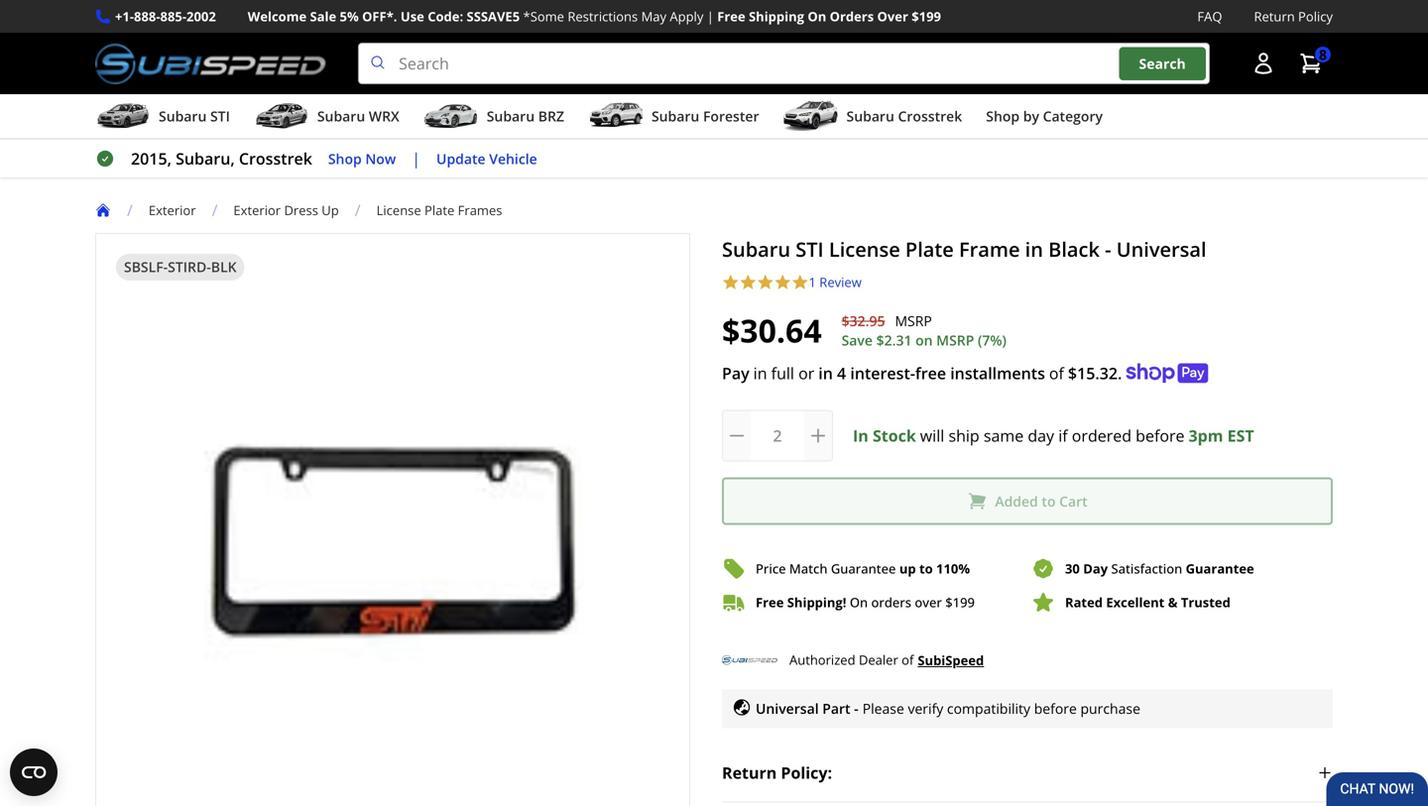 Task type: vqa. For each thing, say whether or not it's contained in the screenshot.
Cart
yes



Task type: locate. For each thing, give the bounding box(es) containing it.
0 horizontal spatial /
[[127, 200, 133, 221]]

of left $15.32
[[1050, 363, 1065, 384]]

to right up
[[920, 560, 933, 578]]

2 exterior from the left
[[234, 202, 281, 219]]

1 vertical spatial return
[[722, 762, 777, 784]]

2015, subaru, crosstrek
[[131, 148, 312, 169]]

1 vertical spatial of
[[902, 651, 914, 669]]

subaru crosstrek
[[847, 107, 963, 126]]

4
[[838, 363, 847, 384]]

return policy
[[1255, 7, 1334, 25]]

universal part - please verify compatibility before purchase
[[756, 700, 1141, 719]]

0 horizontal spatial crosstrek
[[239, 148, 312, 169]]

msrp up on
[[895, 312, 933, 331]]

ship
[[949, 425, 980, 447]]

0 horizontal spatial $199
[[912, 7, 942, 25]]

shipping!
[[788, 594, 847, 612]]

of right "dealer"
[[902, 651, 914, 669]]

885-
[[160, 7, 187, 25]]

1 vertical spatial |
[[412, 148, 421, 169]]

$199 right over
[[912, 7, 942, 25]]

+1-888-885-2002 link
[[115, 6, 216, 27]]

guarantee
[[831, 560, 896, 578], [1186, 560, 1255, 578]]

price
[[756, 560, 786, 578]]

0 horizontal spatial sti
[[210, 107, 230, 126]]

1 horizontal spatial to
[[1042, 492, 1056, 511]]

return for return policy:
[[722, 762, 777, 784]]

/ right "up"
[[355, 200, 361, 221]]

return left policy
[[1255, 7, 1296, 25]]

1 horizontal spatial $199
[[946, 594, 975, 612]]

1 vertical spatial sti
[[796, 236, 824, 263]]

or
[[799, 363, 815, 384]]

0 horizontal spatial of
[[902, 651, 914, 669]]

exterior for exterior dress up
[[234, 202, 281, 219]]

subaru inside dropdown button
[[487, 107, 535, 126]]

1 horizontal spatial of
[[1050, 363, 1065, 384]]

0 vertical spatial -
[[1105, 236, 1112, 263]]

subaru left brz
[[487, 107, 535, 126]]

2 / from the left
[[212, 200, 218, 221]]

1 horizontal spatial guarantee
[[1186, 560, 1255, 578]]

3pm
[[1189, 425, 1224, 447]]

1 vertical spatial shop
[[328, 149, 362, 168]]

decrement image
[[727, 426, 747, 446]]

exterior dress up link down shop now link
[[234, 202, 355, 219]]

0 horizontal spatial universal
[[756, 700, 819, 719]]

shop
[[987, 107, 1020, 126], [328, 149, 362, 168]]

subaru
[[159, 107, 207, 126], [317, 107, 365, 126], [487, 107, 535, 126], [652, 107, 700, 126], [847, 107, 895, 126], [722, 236, 791, 263]]

0 horizontal spatial guarantee
[[831, 560, 896, 578]]

exterior dress up link down 2015, subaru, crosstrek
[[234, 202, 339, 219]]

in left the 4
[[819, 363, 833, 384]]

return inside dropdown button
[[722, 762, 777, 784]]

$15.32
[[1069, 363, 1118, 384]]

please
[[863, 700, 905, 719]]

off*.
[[362, 7, 397, 25]]

before left 3pm
[[1136, 425, 1185, 447]]

0 horizontal spatial shop
[[328, 149, 362, 168]]

/ for license plate frames
[[355, 200, 361, 221]]

return
[[1255, 7, 1296, 25], [722, 762, 777, 784]]

universal left part
[[756, 700, 819, 719]]

day
[[1084, 560, 1108, 578]]

added to cart button
[[722, 478, 1334, 526]]

shop now link
[[328, 148, 396, 170]]

subaru for subaru brz
[[487, 107, 535, 126]]

return inside 'return policy' link
[[1255, 7, 1296, 25]]

rated excellent & trusted
[[1066, 594, 1231, 612]]

on left orders
[[850, 594, 868, 612]]

subaru crosstrek button
[[783, 98, 963, 138]]

subaru forester
[[652, 107, 760, 126]]

universal right the black
[[1117, 236, 1207, 263]]

subaru for subaru sti
[[159, 107, 207, 126]]

888-
[[134, 7, 160, 25]]

exterior link down the 2015,
[[149, 202, 196, 219]]

in left the black
[[1026, 236, 1044, 263]]

universal
[[1117, 236, 1207, 263], [756, 700, 819, 719]]

| right now
[[412, 148, 421, 169]]

110%
[[937, 560, 970, 578]]

1 horizontal spatial before
[[1136, 425, 1185, 447]]

in left full
[[754, 363, 768, 384]]

0 vertical spatial $199
[[912, 7, 942, 25]]

0 horizontal spatial msrp
[[895, 312, 933, 331]]

0 vertical spatial sti
[[210, 107, 230, 126]]

license plate frames
[[377, 202, 503, 219]]

plate left frame on the right of the page
[[906, 236, 954, 263]]

update
[[437, 149, 486, 168]]

free
[[718, 7, 746, 25], [756, 594, 784, 612]]

use
[[401, 7, 425, 25]]

1 / from the left
[[127, 200, 133, 221]]

stird-
[[168, 258, 211, 276]]

exterior left dress in the top left of the page
[[234, 202, 281, 219]]

pay in full or in 4 interest-free installments of $15.32 .
[[722, 363, 1123, 384]]

exterior link
[[149, 202, 212, 219], [149, 202, 196, 219]]

0 vertical spatial to
[[1042, 492, 1056, 511]]

to left cart
[[1042, 492, 1056, 511]]

0 vertical spatial crosstrek
[[898, 107, 963, 126]]

1 horizontal spatial license
[[829, 236, 901, 263]]

2 star image from the left
[[740, 274, 757, 291]]

0 horizontal spatial to
[[920, 560, 933, 578]]

exterior
[[149, 202, 196, 219], [234, 202, 281, 219]]

1 horizontal spatial exterior
[[234, 202, 281, 219]]

0 horizontal spatial plate
[[425, 202, 455, 219]]

sti up 2015, subaru, crosstrek
[[210, 107, 230, 126]]

brz
[[539, 107, 565, 126]]

None number field
[[722, 410, 833, 462]]

0 vertical spatial plate
[[425, 202, 455, 219]]

1 horizontal spatial free
[[756, 594, 784, 612]]

dress
[[284, 202, 318, 219]]

a subaru crosstrek thumbnail image image
[[783, 101, 839, 131]]

subaru up subaru,
[[159, 107, 207, 126]]

$30.64
[[722, 309, 822, 352]]

1 review link
[[809, 273, 862, 291]]

sti up '1'
[[796, 236, 824, 263]]

license down now
[[377, 202, 421, 219]]

0 horizontal spatial free
[[718, 7, 746, 25]]

welcome sale 5% off*. use code: sssave5 *some restrictions may apply | free shipping on orders over $199
[[248, 7, 942, 25]]

faq link
[[1198, 6, 1223, 27]]

2 horizontal spatial /
[[355, 200, 361, 221]]

1
[[809, 273, 817, 291]]

sti for subaru sti license plate frame in black - universal
[[796, 236, 824, 263]]

4 star image from the left
[[792, 274, 809, 291]]

subaru sti button
[[95, 98, 230, 138]]

/ for exterior dress up
[[212, 200, 218, 221]]

up
[[900, 560, 916, 578]]

restrictions
[[568, 7, 638, 25]]

orders
[[872, 594, 912, 612]]

license up review
[[829, 236, 901, 263]]

subaru up star image
[[722, 236, 791, 263]]

msrp
[[895, 312, 933, 331], [937, 331, 975, 350]]

on
[[916, 331, 933, 350]]

1 horizontal spatial plate
[[906, 236, 954, 263]]

subispeed link
[[918, 650, 985, 671]]

subaru brz
[[487, 107, 565, 126]]

2002
[[187, 7, 216, 25]]

1 horizontal spatial universal
[[1117, 236, 1207, 263]]

guarantee up trusted
[[1186, 560, 1255, 578]]

1 horizontal spatial /
[[212, 200, 218, 221]]

before left purchase
[[1035, 700, 1077, 719]]

*some
[[523, 7, 565, 25]]

in
[[1026, 236, 1044, 263], [754, 363, 768, 384], [819, 363, 833, 384]]

subaru right a subaru crosstrek thumbnail image
[[847, 107, 895, 126]]

0 vertical spatial shop
[[987, 107, 1020, 126]]

- right part
[[855, 700, 859, 719]]

1 horizontal spatial sti
[[796, 236, 824, 263]]

black
[[1049, 236, 1100, 263]]

shop left now
[[328, 149, 362, 168]]

of inside authorized dealer of subispeed
[[902, 651, 914, 669]]

return policy:
[[722, 762, 833, 784]]

subaru inside "dropdown button"
[[317, 107, 365, 126]]

1 horizontal spatial crosstrek
[[898, 107, 963, 126]]

0 horizontal spatial -
[[855, 700, 859, 719]]

subaru left wrx
[[317, 107, 365, 126]]

/
[[127, 200, 133, 221], [212, 200, 218, 221], [355, 200, 361, 221]]

shop pay image
[[1127, 364, 1209, 384]]

guarantee up free shipping! on orders over $199
[[831, 560, 896, 578]]

0 horizontal spatial exterior
[[149, 202, 196, 219]]

1 vertical spatial before
[[1035, 700, 1077, 719]]

shop inside dropdown button
[[987, 107, 1020, 126]]

0 vertical spatial on
[[808, 7, 827, 25]]

subaru inside dropdown button
[[652, 107, 700, 126]]

subispeed logo image
[[95, 43, 327, 84]]

shipping
[[749, 7, 805, 25]]

1 horizontal spatial in
[[819, 363, 833, 384]]

3 / from the left
[[355, 200, 361, 221]]

1 vertical spatial -
[[855, 700, 859, 719]]

return left policy:
[[722, 762, 777, 784]]

sti inside dropdown button
[[210, 107, 230, 126]]

verify
[[908, 700, 944, 719]]

shop now
[[328, 149, 396, 168]]

free right apply
[[718, 7, 746, 25]]

now
[[365, 149, 396, 168]]

$199 right the 'over' at bottom right
[[946, 594, 975, 612]]

shop left by on the right of page
[[987, 107, 1020, 126]]

faq
[[1198, 7, 1223, 25]]

subaru for subaru sti license plate frame in black - universal
[[722, 236, 791, 263]]

star image
[[774, 274, 792, 291]]

subaru for subaru forester
[[652, 107, 700, 126]]

crosstrek
[[898, 107, 963, 126], [239, 148, 312, 169]]

0 horizontal spatial return
[[722, 762, 777, 784]]

license plate frames link
[[377, 202, 518, 219], [377, 202, 503, 219]]

plate left frames on the top left of page
[[425, 202, 455, 219]]

0 vertical spatial |
[[707, 7, 714, 25]]

/ down 2015, subaru, crosstrek
[[212, 200, 218, 221]]

est
[[1228, 425, 1255, 447]]

1 horizontal spatial |
[[707, 7, 714, 25]]

license
[[377, 202, 421, 219], [829, 236, 901, 263]]

0 vertical spatial return
[[1255, 7, 1296, 25]]

sbslf-
[[124, 258, 168, 276]]

to inside added to cart button
[[1042, 492, 1056, 511]]

&
[[1169, 594, 1178, 612]]

star image
[[722, 274, 740, 291], [740, 274, 757, 291], [757, 274, 774, 291], [792, 274, 809, 291]]

subaru forester button
[[588, 98, 760, 138]]

1 horizontal spatial on
[[850, 594, 868, 612]]

exterior down the 2015,
[[149, 202, 196, 219]]

1 guarantee from the left
[[831, 560, 896, 578]]

1 exterior from the left
[[149, 202, 196, 219]]

on left the orders
[[808, 7, 827, 25]]

on
[[808, 7, 827, 25], [850, 594, 868, 612]]

subaru sti
[[159, 107, 230, 126]]

sti for subaru sti
[[210, 107, 230, 126]]

0 vertical spatial free
[[718, 7, 746, 25]]

plate
[[425, 202, 455, 219], [906, 236, 954, 263]]

sbslf-stird-blk
[[124, 258, 237, 276]]

- right the black
[[1105, 236, 1112, 263]]

0 horizontal spatial on
[[808, 7, 827, 25]]

cart
[[1060, 492, 1088, 511]]

free down price
[[756, 594, 784, 612]]

msrp right on
[[937, 331, 975, 350]]

| right apply
[[707, 7, 714, 25]]

1 horizontal spatial shop
[[987, 107, 1020, 126]]

1 vertical spatial plate
[[906, 236, 954, 263]]

0 horizontal spatial license
[[377, 202, 421, 219]]

-
[[1105, 236, 1112, 263], [855, 700, 859, 719]]

/ right home image
[[127, 200, 133, 221]]

subaru brz button
[[423, 98, 565, 138]]

subaru left forester
[[652, 107, 700, 126]]

1 vertical spatial on
[[850, 594, 868, 612]]

1 horizontal spatial return
[[1255, 7, 1296, 25]]



Task type: describe. For each thing, give the bounding box(es) containing it.
1 review
[[809, 273, 862, 291]]

.
[[1118, 363, 1123, 384]]

shop by category
[[987, 107, 1103, 126]]

free
[[916, 363, 947, 384]]

a subaru forester thumbnail image image
[[588, 101, 644, 131]]

1 vertical spatial $199
[[946, 594, 975, 612]]

1 vertical spatial license
[[829, 236, 901, 263]]

1 vertical spatial universal
[[756, 700, 819, 719]]

increment image
[[809, 426, 829, 446]]

review
[[820, 273, 862, 291]]

return policy link
[[1255, 6, 1334, 27]]

authorized
[[790, 651, 856, 669]]

subaru,
[[176, 148, 235, 169]]

ordered
[[1072, 425, 1132, 447]]

update vehicle button
[[437, 148, 538, 170]]

rated
[[1066, 594, 1103, 612]]

$2.31
[[877, 331, 912, 350]]

over
[[878, 7, 909, 25]]

2 guarantee from the left
[[1186, 560, 1255, 578]]

0 vertical spatial license
[[377, 202, 421, 219]]

1 horizontal spatial msrp
[[937, 331, 975, 350]]

shop by category button
[[987, 98, 1103, 138]]

wrx
[[369, 107, 400, 126]]

open widget image
[[10, 749, 58, 797]]

button image
[[1252, 52, 1276, 76]]

subaru wrx button
[[254, 98, 400, 138]]

subaru for subaru wrx
[[317, 107, 365, 126]]

update vehicle
[[437, 149, 538, 168]]

in
[[853, 425, 869, 447]]

exterior dress up
[[234, 202, 339, 219]]

1 vertical spatial free
[[756, 594, 784, 612]]

category
[[1043, 107, 1103, 126]]

0 vertical spatial before
[[1136, 425, 1185, 447]]

0 horizontal spatial before
[[1035, 700, 1077, 719]]

1 star image from the left
[[722, 274, 740, 291]]

pay
[[722, 363, 750, 384]]

2015,
[[131, 148, 172, 169]]

full
[[772, 363, 795, 384]]

in stock will ship same day if ordered before 3pm est
[[853, 425, 1255, 447]]

blk
[[211, 258, 237, 276]]

return policy: button
[[722, 745, 1334, 802]]

3 star image from the left
[[757, 274, 774, 291]]

home image
[[95, 203, 111, 218]]

part
[[823, 700, 851, 719]]

save
[[842, 331, 873, 350]]

up
[[322, 202, 339, 219]]

0 vertical spatial universal
[[1117, 236, 1207, 263]]

orders
[[830, 7, 874, 25]]

8 button
[[1290, 44, 1334, 83]]

a subaru brz thumbnail image image
[[423, 101, 479, 131]]

subaru sti license plate frame in black - universal
[[722, 236, 1207, 263]]

apply
[[670, 7, 704, 25]]

+1-
[[115, 7, 134, 25]]

0 horizontal spatial in
[[754, 363, 768, 384]]

search button
[[1120, 47, 1206, 80]]

will
[[921, 425, 945, 447]]

trusted
[[1182, 594, 1231, 612]]

search input field
[[358, 43, 1211, 84]]

stock
[[873, 425, 917, 447]]

1 vertical spatial crosstrek
[[239, 148, 312, 169]]

welcome
[[248, 7, 307, 25]]

8
[[1320, 45, 1328, 64]]

30 day satisfaction guarantee
[[1066, 560, 1255, 578]]

if
[[1059, 425, 1068, 447]]

return for return policy
[[1255, 7, 1296, 25]]

same
[[984, 425, 1024, 447]]

vehicle
[[489, 149, 538, 168]]

0 horizontal spatial |
[[412, 148, 421, 169]]

sssave5
[[467, 7, 520, 25]]

a subaru sti thumbnail image image
[[95, 101, 151, 131]]

match
[[790, 560, 828, 578]]

shop for shop now
[[328, 149, 362, 168]]

shop for shop by category
[[987, 107, 1020, 126]]

subispeed image
[[722, 647, 778, 674]]

added to cart
[[996, 492, 1088, 511]]

free shipping! on orders over $199
[[756, 594, 975, 612]]

purchase
[[1081, 700, 1141, 719]]

subaru for subaru crosstrek
[[847, 107, 895, 126]]

1 vertical spatial to
[[920, 560, 933, 578]]

(7%)
[[978, 331, 1007, 350]]

exterior link up sbslf-stird-blk
[[149, 202, 212, 219]]

crosstrek inside dropdown button
[[898, 107, 963, 126]]

0 vertical spatial of
[[1050, 363, 1065, 384]]

a subaru wrx thumbnail image image
[[254, 101, 309, 131]]

excellent
[[1107, 594, 1165, 612]]

exterior for exterior
[[149, 202, 196, 219]]

installments
[[951, 363, 1046, 384]]

2 horizontal spatial in
[[1026, 236, 1044, 263]]

interest-
[[851, 363, 916, 384]]

day
[[1028, 425, 1055, 447]]

forester
[[703, 107, 760, 126]]

subaru wrx
[[317, 107, 400, 126]]

1 horizontal spatial -
[[1105, 236, 1112, 263]]

policy
[[1299, 7, 1334, 25]]

authorized dealer of subispeed
[[790, 651, 985, 670]]

satisfaction
[[1112, 560, 1183, 578]]

frame
[[960, 236, 1021, 263]]

/ for exterior
[[127, 200, 133, 221]]

$32.95 msrp save $2.31 on msrp (7%)
[[842, 312, 1007, 350]]

+1-888-885-2002
[[115, 7, 216, 25]]

frames
[[458, 202, 503, 219]]



